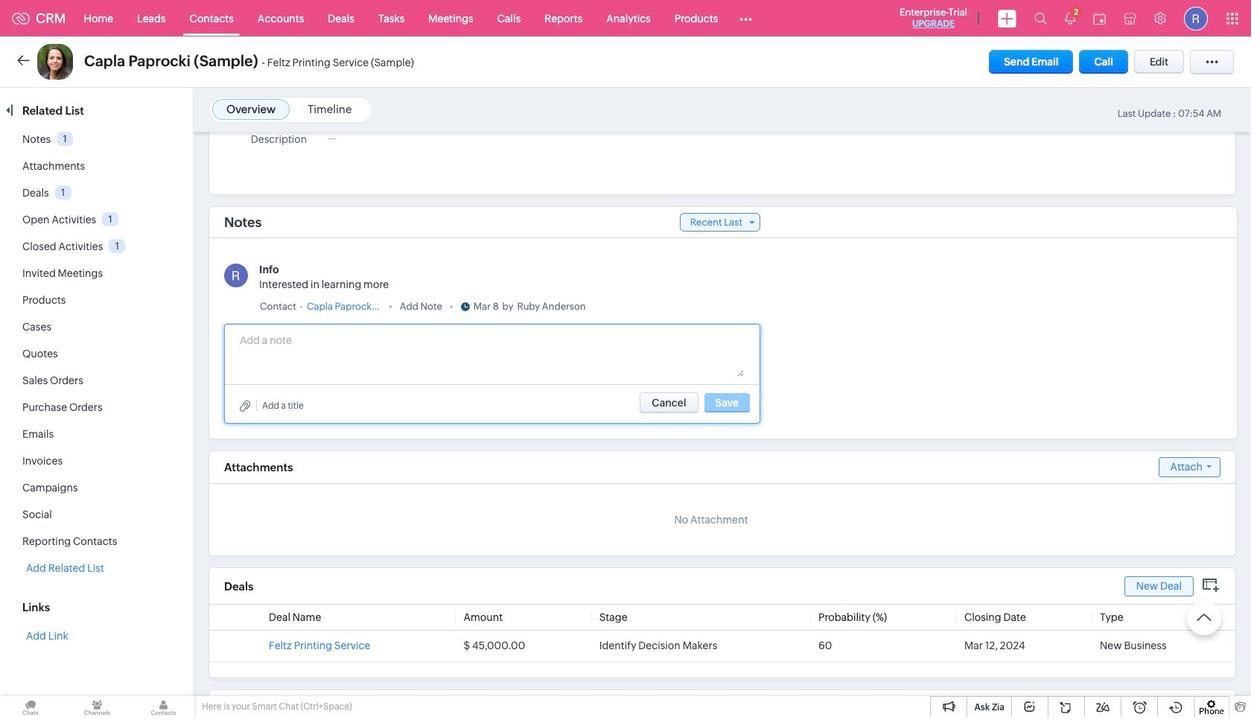 Task type: describe. For each thing, give the bounding box(es) containing it.
chats image
[[0, 696, 61, 717]]

Add a note text field
[[240, 332, 744, 377]]

create menu element
[[989, 0, 1026, 36]]

profile element
[[1175, 0, 1217, 36]]

channels image
[[66, 696, 128, 717]]

search element
[[1026, 0, 1056, 36]]

Other Modules field
[[730, 6, 762, 30]]



Task type: locate. For each thing, give the bounding box(es) containing it.
calendar image
[[1093, 12, 1106, 24]]

search image
[[1034, 12, 1047, 25]]

logo image
[[12, 12, 30, 24]]

signals element
[[1056, 0, 1084, 36]]

create menu image
[[998, 9, 1017, 27]]

profile image
[[1184, 6, 1208, 30]]

contacts image
[[133, 696, 194, 717]]

None button
[[640, 392, 698, 413]]



Task type: vqa. For each thing, say whether or not it's contained in the screenshot.
Channels image
yes



